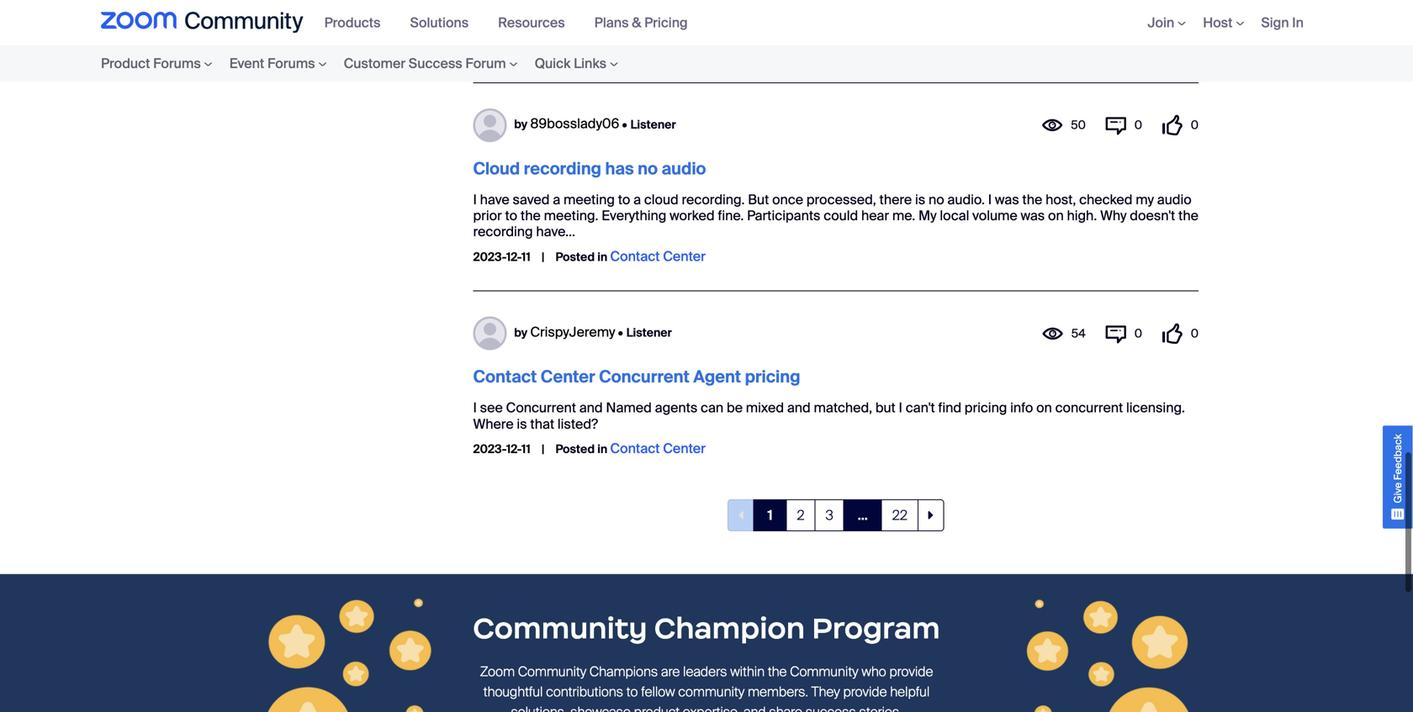 Task type: describe. For each thing, give the bounding box(es) containing it.
crispyjeremy
[[530, 323, 615, 341]]

where
[[473, 415, 514, 433]]

host
[[1203, 14, 1233, 31]]

my
[[1136, 191, 1154, 208]]

there
[[879, 191, 912, 208]]

以前は過去のミーティング参加者が閲覧できたと思いますが、最近見ることができません。参加者それぞれに入室時間 と退室時間を確認するには、どの画面から入ればできますでしょうか？
[[473, 0, 1187, 32]]

2 link
[[786, 500, 816, 532]]

89bosslady06 link
[[530, 115, 619, 133]]

0 horizontal spatial audio
[[662, 158, 706, 179]]

contact center link for no
[[610, 248, 706, 265]]

resources
[[498, 14, 565, 31]]

see
[[480, 399, 503, 417]]

22 link
[[881, 500, 919, 532]]

helpful
[[890, 683, 930, 701]]

center down crispyjeremy link
[[541, 366, 595, 388]]

checked
[[1079, 191, 1133, 208]]

stories.
[[859, 704, 902, 712]]

3
[[826, 507, 833, 525]]

center down と退室時間を確認するには、どの画面から入ればできますでしょうか？
[[663, 39, 706, 57]]

sign in
[[1261, 14, 1304, 31]]

agent
[[693, 366, 741, 388]]

me.
[[892, 207, 915, 225]]

members.
[[748, 683, 808, 701]]

product
[[634, 704, 680, 712]]

center down worked
[[663, 248, 706, 265]]

audio inside i have saved a meeting to a cloud recording. but once processed, there is no audio. i was the host, checked my audio prior to the meeting. everything worked fine. participants could hear me. my local volume was on high. why doesn't the recording have...
[[1157, 191, 1192, 208]]

3 link
[[815, 500, 844, 532]]

but
[[748, 191, 769, 208]]

matched,
[[814, 399, 872, 417]]

prior
[[473, 207, 502, 225]]

crispyjeremy image
[[473, 317, 507, 350]]

champion
[[654, 610, 805, 647]]

solutions link
[[410, 14, 481, 31]]

fine.
[[718, 207, 744, 225]]

to down has
[[618, 191, 630, 208]]

high.
[[1067, 207, 1097, 225]]

89bosslady06
[[530, 115, 619, 133]]

cloud recording has no audio link
[[473, 158, 706, 179]]

can
[[701, 399, 724, 417]]

to inside zoom community champions are leaders within the community who provide thoughtful contributions to fellow community members. they provide helpful solutions, showcase product expertise, and share success stories.
[[626, 683, 638, 701]]

posted for recording
[[556, 249, 595, 265]]

is inside i have saved a meeting to a cloud recording. but once processed, there is no audio. i was the host, checked my audio prior to the meeting. everything worked fine. participants could hear me. my local volume was on high. why doesn't the recording have...
[[915, 191, 925, 208]]

0 horizontal spatial no
[[638, 158, 658, 179]]

contributions
[[546, 683, 623, 701]]

sign in link
[[1261, 14, 1304, 31]]

1 posted from the top
[[556, 41, 595, 56]]

event forums
[[229, 55, 315, 72]]

success
[[806, 704, 856, 712]]

zoom
[[480, 663, 515, 681]]

champions
[[590, 663, 658, 681]]

1 2023-12-11 | posted in contact center from the top
[[473, 39, 706, 57]]

11 for contact
[[522, 442, 531, 457]]

solutions
[[410, 14, 469, 31]]

in
[[1292, 14, 1304, 31]]

• for has
[[622, 117, 627, 132]]

1 horizontal spatial was
[[1021, 207, 1045, 225]]

以前は過去のミーティング参加者が閲覧できたと思いますが、最近見ることができません。参加者それぞれに入室時間
[[473, 0, 1187, 16]]

showcase
[[570, 704, 631, 712]]

quick links link
[[526, 45, 627, 82]]

| for center
[[542, 442, 545, 457]]

my
[[919, 207, 937, 225]]

customer success forum
[[344, 55, 506, 72]]

2023-12-11 | posted in contact center for center
[[473, 440, 706, 458]]

can't
[[906, 399, 935, 417]]

2023-12-11 | posted in contact center for recording
[[473, 248, 706, 265]]

contact up see
[[473, 366, 537, 388]]

hear
[[861, 207, 889, 225]]

host link
[[1203, 14, 1244, 31]]

forum
[[466, 55, 506, 72]]

pricing
[[644, 14, 688, 31]]

cloud
[[644, 191, 679, 208]]

0 horizontal spatial and
[[579, 399, 603, 417]]

posted for center
[[556, 442, 595, 457]]

join
[[1148, 14, 1174, 31]]

by for contact
[[514, 325, 528, 341]]

1 11 from the top
[[522, 41, 531, 56]]

they
[[811, 683, 840, 701]]

resources link
[[498, 14, 578, 31]]

cloud
[[473, 158, 520, 179]]

join link
[[1148, 14, 1186, 31]]

forums for event forums
[[267, 55, 315, 72]]

contact center concurrent agent pricing link
[[473, 366, 800, 388]]

processed,
[[807, 191, 876, 208]]

volume
[[973, 207, 1018, 225]]

pricing inside i see concurrent and named agents can be mixed and matched, but i can't find pricing info on concurrent licensing. where is that listed?
[[965, 399, 1007, 417]]

host,
[[1046, 191, 1076, 208]]

1
[[768, 507, 773, 525]]

to right prior at left
[[505, 207, 517, 225]]

concurrent
[[1055, 399, 1123, 417]]

by 89bosslady06 • listener
[[514, 115, 676, 133]]

1 in from the top
[[597, 41, 608, 56]]

product forums
[[101, 55, 201, 72]]

community champion program
[[473, 610, 940, 647]]

i right 'audio.'
[[988, 191, 992, 208]]

once
[[772, 191, 803, 208]]

expertise,
[[683, 704, 740, 712]]

worked
[[670, 207, 715, 225]]

| for recording
[[542, 249, 545, 265]]

named
[[606, 399, 652, 417]]

within
[[730, 663, 765, 681]]

forums for product forums
[[153, 55, 201, 72]]

is inside i see concurrent and named agents can be mixed and matched, but i can't find pricing info on concurrent licensing. where is that listed?
[[517, 415, 527, 433]]

menu bar containing join
[[1123, 0, 1312, 45]]

&
[[632, 14, 641, 31]]

i right but on the bottom of the page
[[899, 399, 903, 417]]

と退室時間を確認するには、どの画面から入ればできますでしょうか？
[[473, 15, 904, 32]]

quick
[[535, 55, 571, 72]]



Task type: locate. For each thing, give the bounding box(es) containing it.
concurrent for and
[[506, 399, 576, 417]]

community
[[473, 610, 647, 647], [518, 663, 586, 681], [790, 663, 859, 681]]

listener up has
[[631, 117, 676, 132]]

the
[[1022, 191, 1042, 208], [521, 207, 541, 225], [1179, 207, 1199, 225], [768, 663, 787, 681]]

customer success forum link
[[335, 45, 526, 82]]

listener
[[631, 117, 676, 132], [626, 325, 672, 341]]

2023-12-11 | posted in contact center down 'have...'
[[473, 248, 706, 265]]

why
[[1100, 207, 1127, 225]]

0 vertical spatial in
[[597, 41, 608, 56]]

| down that in the bottom of the page
[[542, 442, 545, 457]]

2 in from the top
[[597, 249, 608, 265]]

1 contact center link from the top
[[610, 39, 706, 57]]

but
[[876, 399, 896, 417]]

2 vertical spatial 2023-12-11 | posted in contact center
[[473, 440, 706, 458]]

2023- down where
[[473, 442, 506, 457]]

on left high.
[[1048, 207, 1064, 225]]

the right "have"
[[521, 207, 541, 225]]

2023-12-11 | posted in contact center down listed?
[[473, 440, 706, 458]]

2 11 from the top
[[522, 249, 531, 265]]

participants
[[747, 207, 821, 225]]

11 for cloud
[[522, 249, 531, 265]]

listener inside by crispyjeremy • listener
[[626, 325, 672, 341]]

that
[[530, 415, 554, 433]]

|
[[542, 41, 545, 56], [542, 249, 545, 265], [542, 442, 545, 457]]

recording up meeting
[[524, 158, 601, 179]]

local
[[940, 207, 969, 225]]

could
[[824, 207, 858, 225]]

concurrent right see
[[506, 399, 576, 417]]

meeting
[[564, 191, 615, 208]]

have
[[480, 191, 510, 208]]

the inside zoom community champions are leaders within the community who provide thoughtful contributions to fellow community members. they provide helpful solutions, showcase product expertise, and share success stories.
[[768, 663, 787, 681]]

contact center link for agent
[[610, 440, 706, 458]]

1 forums from the left
[[153, 55, 201, 72]]

2
[[797, 507, 805, 525]]

1 vertical spatial audio
[[1157, 191, 1192, 208]]

by right "89bosslady06" image
[[514, 117, 528, 132]]

0 vertical spatial •
[[622, 117, 627, 132]]

1 vertical spatial listener
[[626, 325, 672, 341]]

contact center link down agents
[[610, 440, 706, 458]]

no inside i have saved a meeting to a cloud recording. but once processed, there is no audio. i was the host, checked my audio prior to the meeting. everything worked fine. participants could hear me. my local volume was on high. why doesn't the recording have...
[[929, 191, 944, 208]]

in down meeting. in the top left of the page
[[597, 249, 608, 265]]

2023- down prior at left
[[473, 249, 506, 265]]

2 2023- from the top
[[473, 249, 506, 265]]

have...
[[536, 223, 575, 241]]

0 vertical spatial 2023-12-11 | posted in contact center
[[473, 39, 706, 57]]

1 by from the top
[[514, 117, 528, 132]]

concurrent inside i see concurrent and named agents can be mixed and matched, but i can't find pricing info on concurrent licensing. where is that listed?
[[506, 399, 576, 417]]

community
[[678, 683, 745, 701]]

pricing left info
[[965, 399, 1007, 417]]

0 vertical spatial recording
[[524, 158, 601, 179]]

1 vertical spatial pricing
[[965, 399, 1007, 417]]

program
[[812, 610, 940, 647]]

3 in from the top
[[597, 442, 608, 457]]

and
[[579, 399, 603, 417], [787, 399, 811, 417], [744, 704, 766, 712]]

on inside i see concurrent and named agents can be mixed and matched, but i can't find pricing info on concurrent licensing. where is that listed?
[[1036, 399, 1052, 417]]

• up the contact center concurrent agent pricing link
[[618, 325, 623, 341]]

was right 'audio.'
[[995, 191, 1019, 208]]

by for cloud
[[514, 117, 528, 132]]

1 horizontal spatial concurrent
[[599, 366, 690, 388]]

3 contact center link from the top
[[610, 440, 706, 458]]

concurrent up named
[[599, 366, 690, 388]]

contact center link down pricing
[[610, 39, 706, 57]]

•
[[622, 117, 627, 132], [618, 325, 623, 341]]

contact center link down everything
[[610, 248, 706, 265]]

2 contact center link from the top
[[610, 248, 706, 265]]

recording.
[[682, 191, 745, 208]]

a left cloud
[[633, 191, 641, 208]]

by crispyjeremy • listener
[[514, 323, 672, 341]]

by right crispyjeremy icon
[[514, 325, 528, 341]]

1 vertical spatial no
[[929, 191, 944, 208]]

2 forums from the left
[[267, 55, 315, 72]]

• for concurrent
[[618, 325, 623, 341]]

pricing up mixed
[[745, 366, 800, 388]]

info
[[1010, 399, 1033, 417]]

i
[[473, 191, 477, 208], [988, 191, 992, 208], [473, 399, 477, 417], [899, 399, 903, 417]]

products link
[[324, 14, 393, 31]]

3 12- from the top
[[506, 442, 522, 457]]

2023-12-11 | posted in contact center
[[473, 39, 706, 57], [473, 248, 706, 265], [473, 440, 706, 458]]

in for concurrent
[[597, 442, 608, 457]]

posted
[[556, 41, 595, 56], [556, 249, 595, 265], [556, 442, 595, 457]]

pricing
[[745, 366, 800, 388], [965, 399, 1007, 417]]

1 horizontal spatial no
[[929, 191, 944, 208]]

find
[[938, 399, 961, 417]]

2 vertical spatial |
[[542, 442, 545, 457]]

3 posted from the top
[[556, 442, 595, 457]]

and right mixed
[[787, 399, 811, 417]]

1 horizontal spatial pricing
[[965, 399, 1007, 417]]

1 horizontal spatial is
[[915, 191, 925, 208]]

0 vertical spatial pricing
[[745, 366, 800, 388]]

forums inside event forums link
[[267, 55, 315, 72]]

i left "have"
[[473, 191, 477, 208]]

menu bar containing products
[[316, 0, 709, 45]]

0 vertical spatial 2023-
[[473, 41, 506, 56]]

2 vertical spatial 2023-
[[473, 442, 506, 457]]

recording inside i have saved a meeting to a cloud recording. but once processed, there is no audio. i was the host, checked my audio prior to the meeting. everything worked fine. participants could hear me. my local volume was on high. why doesn't the recording have...
[[473, 223, 533, 241]]

i left see
[[473, 399, 477, 417]]

on inside i have saved a meeting to a cloud recording. but once processed, there is no audio. i was the host, checked my audio prior to the meeting. everything worked fine. participants could hear me. my local volume was on high. why doesn't the recording have...
[[1048, 207, 1064, 225]]

be
[[727, 399, 743, 417]]

the right doesn't
[[1179, 207, 1199, 225]]

50
[[1071, 118, 1086, 133]]

0 horizontal spatial was
[[995, 191, 1019, 208]]

89bosslady06 image
[[473, 108, 507, 142]]

and left named
[[579, 399, 603, 417]]

3 2023-12-11 | posted in contact center from the top
[[473, 440, 706, 458]]

concurrent for agent
[[599, 366, 690, 388]]

is right there
[[915, 191, 925, 208]]

2 vertical spatial in
[[597, 442, 608, 457]]

2 vertical spatial contact center link
[[610, 440, 706, 458]]

1 a from the left
[[553, 191, 560, 208]]

0 horizontal spatial pricing
[[745, 366, 800, 388]]

2 a from the left
[[633, 191, 641, 208]]

12- for cloud
[[506, 249, 522, 265]]

0 vertical spatial posted
[[556, 41, 595, 56]]

contact center link
[[610, 39, 706, 57], [610, 248, 706, 265], [610, 440, 706, 458]]

0 vertical spatial audio
[[662, 158, 706, 179]]

listener for agent
[[626, 325, 672, 341]]

solutions,
[[511, 704, 567, 712]]

listed?
[[558, 415, 598, 433]]

0 horizontal spatial is
[[517, 415, 527, 433]]

center down agents
[[663, 440, 706, 458]]

doesn't
[[1130, 207, 1175, 225]]

0 vertical spatial 12-
[[506, 41, 522, 56]]

contact down everything
[[610, 248, 660, 265]]

no left 'audio.'
[[929, 191, 944, 208]]

0 vertical spatial contact center link
[[610, 39, 706, 57]]

quick links
[[535, 55, 607, 72]]

12- for contact
[[506, 442, 522, 457]]

event forums link
[[221, 45, 335, 82]]

recording down "have"
[[473, 223, 533, 241]]

1 horizontal spatial forums
[[267, 55, 315, 72]]

0 horizontal spatial provide
[[843, 683, 887, 701]]

provide down who
[[843, 683, 887, 701]]

community.title image
[[101, 12, 303, 34]]

2 | from the top
[[542, 249, 545, 265]]

contact center concurrent agent pricing
[[473, 366, 800, 388]]

11 down resources
[[522, 41, 531, 56]]

products
[[324, 14, 381, 31]]

in for has
[[597, 249, 608, 265]]

saved
[[513, 191, 550, 208]]

2023- down resources
[[473, 41, 506, 56]]

cloud recording has no audio
[[473, 158, 706, 179]]

0 vertical spatial concurrent
[[599, 366, 690, 388]]

the left host, at the right of the page
[[1022, 191, 1042, 208]]

1 vertical spatial recording
[[473, 223, 533, 241]]

posted down 'have...'
[[556, 249, 595, 265]]

menu bar containing product forums
[[67, 45, 660, 82]]

2 2023-12-11 | posted in contact center from the top
[[473, 248, 706, 265]]

product forums link
[[101, 45, 221, 82]]

0 vertical spatial by
[[514, 117, 528, 132]]

1 horizontal spatial audio
[[1157, 191, 1192, 208]]

2 vertical spatial 12-
[[506, 442, 522, 457]]

| down resources link
[[542, 41, 545, 56]]

plans
[[594, 14, 629, 31]]

forums down the community.title image
[[153, 55, 201, 72]]

crispyjeremy link
[[530, 323, 615, 341]]

11 down that in the bottom of the page
[[522, 442, 531, 457]]

…
[[858, 507, 868, 525]]

0 horizontal spatial a
[[553, 191, 560, 208]]

12- down where
[[506, 442, 522, 457]]

center
[[663, 39, 706, 57], [663, 248, 706, 265], [541, 366, 595, 388], [663, 440, 706, 458]]

11 down saved
[[522, 249, 531, 265]]

in
[[597, 41, 608, 56], [597, 249, 608, 265], [597, 442, 608, 457]]

to down the champions
[[626, 683, 638, 701]]

1 vertical spatial 11
[[522, 249, 531, 265]]

listener for no
[[631, 117, 676, 132]]

2 by from the top
[[514, 325, 528, 341]]

links
[[574, 55, 607, 72]]

1 vertical spatial 2023-12-11 | posted in contact center
[[473, 248, 706, 265]]

2 vertical spatial posted
[[556, 442, 595, 457]]

2 vertical spatial 11
[[522, 442, 531, 457]]

22
[[892, 507, 908, 525]]

2023-12-11 | posted in contact center down plans
[[473, 39, 706, 57]]

audio up cloud
[[662, 158, 706, 179]]

0 vertical spatial 11
[[522, 41, 531, 56]]

1 horizontal spatial a
[[633, 191, 641, 208]]

event
[[229, 55, 264, 72]]

1 horizontal spatial provide
[[889, 663, 933, 681]]

leaders
[[683, 663, 727, 681]]

1 vertical spatial 12-
[[506, 249, 522, 265]]

• inside by crispyjeremy • listener
[[618, 325, 623, 341]]

forums right event
[[267, 55, 315, 72]]

is left that in the bottom of the page
[[517, 415, 527, 433]]

0 vertical spatial listener
[[631, 117, 676, 132]]

no right has
[[638, 158, 658, 179]]

product
[[101, 55, 150, 72]]

to
[[618, 191, 630, 208], [505, 207, 517, 225], [626, 683, 638, 701]]

fellow
[[641, 683, 675, 701]]

provide up helpful
[[889, 663, 933, 681]]

agents
[[655, 399, 698, 417]]

1 vertical spatial provide
[[843, 683, 887, 701]]

12- down resources
[[506, 41, 522, 56]]

and inside zoom community champions are leaders within the community who provide thoughtful contributions to fellow community members. they provide helpful solutions, showcase product expertise, and share success stories.
[[744, 704, 766, 712]]

3 2023- from the top
[[473, 442, 506, 457]]

0 vertical spatial |
[[542, 41, 545, 56]]

1 vertical spatial concurrent
[[506, 399, 576, 417]]

1 | from the top
[[542, 41, 545, 56]]

1 12- from the top
[[506, 41, 522, 56]]

by inside by crispyjeremy • listener
[[514, 325, 528, 341]]

2 12- from the top
[[506, 249, 522, 265]]

a right saved
[[553, 191, 560, 208]]

1 2023- from the top
[[473, 41, 506, 56]]

2023- for contact center concurrent agent pricing
[[473, 442, 506, 457]]

are
[[661, 663, 680, 681]]

forums inside "product forums" link
[[153, 55, 201, 72]]

0 horizontal spatial forums
[[153, 55, 201, 72]]

12- down saved
[[506, 249, 522, 265]]

1 vertical spatial •
[[618, 325, 623, 341]]

menu bar
[[316, 0, 709, 45], [1123, 0, 1312, 45], [67, 45, 660, 82]]

in down listed?
[[597, 442, 608, 457]]

3 11 from the top
[[522, 442, 531, 457]]

1 vertical spatial in
[[597, 249, 608, 265]]

by
[[514, 117, 528, 132], [514, 325, 528, 341]]

2 horizontal spatial and
[[787, 399, 811, 417]]

posted down plans
[[556, 41, 595, 56]]

1 vertical spatial posted
[[556, 249, 595, 265]]

in down plans
[[597, 41, 608, 56]]

0 horizontal spatial concurrent
[[506, 399, 576, 417]]

54
[[1071, 326, 1086, 342]]

listener inside by 89bosslady06 • listener
[[631, 117, 676, 132]]

0 vertical spatial no
[[638, 158, 658, 179]]

0 vertical spatial provide
[[889, 663, 933, 681]]

1 vertical spatial |
[[542, 249, 545, 265]]

listener up contact center concurrent agent pricing
[[626, 325, 672, 341]]

1 vertical spatial contact center link
[[610, 248, 706, 265]]

contact down named
[[610, 440, 660, 458]]

• inside by 89bosslady06 • listener
[[622, 117, 627, 132]]

1 horizontal spatial and
[[744, 704, 766, 712]]

on right info
[[1036, 399, 1052, 417]]

and down members.
[[744, 704, 766, 712]]

by inside by 89bosslady06 • listener
[[514, 117, 528, 132]]

was left host, at the right of the page
[[1021, 207, 1045, 225]]

2023- for cloud recording has no audio
[[473, 249, 506, 265]]

1 vertical spatial by
[[514, 325, 528, 341]]

1 vertical spatial 2023-
[[473, 249, 506, 265]]

posted down listed?
[[556, 442, 595, 457]]

1 vertical spatial on
[[1036, 399, 1052, 417]]

0 vertical spatial on
[[1048, 207, 1064, 225]]

2 posted from the top
[[556, 249, 595, 265]]

audio right "my" on the top right of page
[[1157, 191, 1192, 208]]

3 | from the top
[[542, 442, 545, 457]]

0 vertical spatial is
[[915, 191, 925, 208]]

| down 'have...'
[[542, 249, 545, 265]]

everything
[[602, 207, 666, 225]]

• up has
[[622, 117, 627, 132]]

the up members.
[[768, 663, 787, 681]]

1 vertical spatial is
[[517, 415, 527, 433]]

contact down &
[[610, 39, 660, 57]]



Task type: vqa. For each thing, say whether or not it's contained in the screenshot.
JOIN "link"
yes



